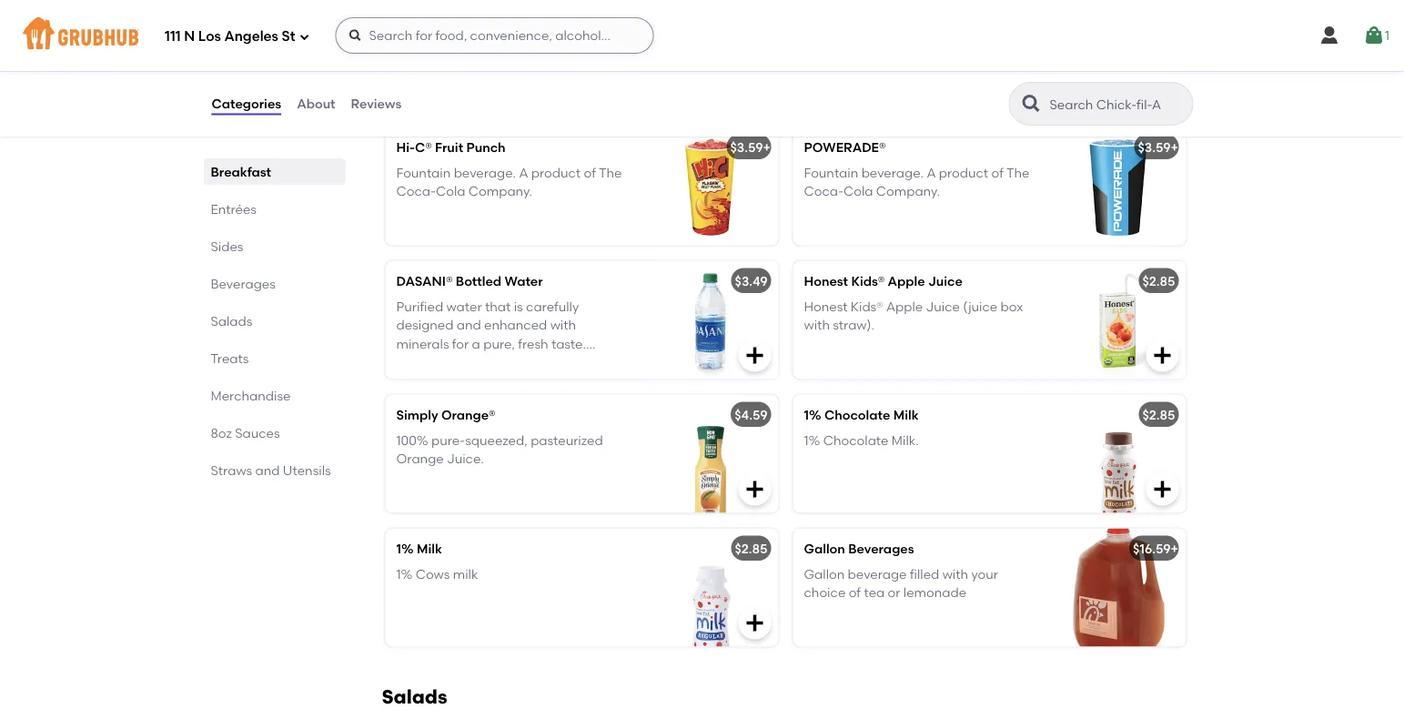 Task type: describe. For each thing, give the bounding box(es) containing it.
1% for 1% milk
[[396, 541, 414, 556]]

water
[[446, 299, 482, 314]]

cola for hi-c® fruit punch
[[436, 184, 466, 199]]

svg image for dasani® bottled water
[[744, 345, 766, 366]]

simply orange® image
[[642, 395, 779, 513]]

pepper®
[[414, 6, 466, 21]]

beverages tab
[[211, 274, 338, 293]]

svg image inside 1 button
[[1364, 25, 1385, 46]]

with inside purified water that is carefully designed and enhanced with minerals for a pure, fresh taste. dasani® is a registered trademark of the coca-cola® company.
[[550, 317, 576, 333]]

cows
[[416, 567, 450, 582]]

$3.59 for powerade®
[[1138, 139, 1171, 155]]

box
[[1001, 299, 1024, 314]]

orange®
[[441, 407, 496, 422]]

keurig
[[396, 50, 436, 65]]

lemonade
[[904, 585, 967, 600]]

pure,
[[484, 336, 515, 351]]

8oz sauces
[[211, 425, 280, 441]]

breakfast tab
[[211, 162, 338, 181]]

dasani® inside purified water that is carefully designed and enhanced with minerals for a pure, fresh taste. dasani® is a registered trademark of the coca-cola® company.
[[396, 354, 451, 370]]

100%
[[396, 433, 428, 448]]

hi-c® fruit punch
[[396, 139, 506, 155]]

pasteurized
[[531, 433, 603, 448]]

n
[[184, 28, 195, 45]]

or
[[888, 585, 901, 600]]

kids® for honest kids® apple juice
[[851, 273, 885, 289]]

+ for gallon beverages
[[1171, 541, 1179, 556]]

reviews
[[351, 96, 402, 111]]

registered
[[478, 354, 541, 370]]

water
[[505, 273, 543, 289]]

company. for hi-c® fruit punch
[[469, 184, 533, 199]]

purified water that is carefully designed and enhanced with minerals for a pure, fresh taste. dasani® is a registered trademark of the coca-cola® company.
[[396, 299, 610, 388]]

1% cows milk
[[396, 567, 478, 582]]

and inside 'tab'
[[255, 462, 280, 478]]

beverages inside tab
[[211, 276, 276, 291]]

+ for hi-c® fruit punch
[[763, 139, 771, 155]]

gallon beverages
[[804, 541, 914, 556]]

treats
[[211, 350, 249, 366]]

fountain beverage. product of keurig dr pepper, inc.
[[396, 31, 584, 65]]

angeles
[[224, 28, 278, 45]]

product
[[519, 31, 568, 47]]

gallon for gallon beverage filled with your choice of tea or lemonade
[[804, 567, 845, 582]]

designed
[[396, 317, 454, 333]]

gallon beverages image
[[1050, 528, 1187, 647]]

fountain beverage. a product of the coca-cola company. for powerade®
[[804, 165, 1030, 199]]

1% for 1% cows milk
[[396, 567, 413, 582]]

$3.59 + for hi-c® fruit punch
[[730, 139, 771, 155]]

fresh
[[518, 336, 548, 351]]

1% milk image
[[642, 528, 779, 647]]

product for powerade®
[[939, 165, 989, 181]]

(juice
[[963, 299, 998, 314]]

bottled
[[456, 273, 502, 289]]

dr pepper®
[[396, 6, 466, 21]]

$4.59
[[735, 407, 768, 422]]

honest kids® apple juice
[[804, 273, 963, 289]]

8oz
[[211, 425, 232, 441]]

entrées tab
[[211, 199, 338, 218]]

0 horizontal spatial milk
[[417, 541, 442, 556]]

of inside purified water that is carefully designed and enhanced with minerals for a pure, fresh taste. dasani® is a registered trademark of the coca-cola® company.
[[396, 373, 409, 388]]

1% for 1% chocolate milk
[[804, 407, 822, 422]]

straws and utensils tab
[[211, 461, 338, 480]]

purified
[[396, 299, 443, 314]]

coca- for hi-c® fruit punch
[[396, 184, 436, 199]]

with inside gallon beverage filled with your choice of tea or lemonade
[[943, 567, 969, 582]]

search icon image
[[1021, 93, 1043, 115]]

dasani® bottled water
[[396, 273, 543, 289]]

hi-
[[396, 139, 415, 155]]

1 vertical spatial salads
[[382, 685, 447, 708]]

coca- for powerade®
[[804, 184, 844, 199]]

about button
[[296, 71, 336, 137]]

dr inside fountain beverage. product of keurig dr pepper, inc.
[[439, 50, 453, 65]]

111
[[165, 28, 181, 45]]

powerade®
[[804, 139, 886, 155]]

for
[[452, 336, 469, 351]]

apple for honest kids® apple juice (juice box with straw).
[[887, 299, 923, 314]]

and inside purified water that is carefully designed and enhanced with minerals for a pure, fresh taste. dasani® is a registered trademark of the coca-cola® company.
[[457, 317, 481, 333]]

st
[[282, 28, 295, 45]]

merchandise
[[211, 388, 291, 403]]

simply orange®
[[396, 407, 496, 422]]

0 vertical spatial a
[[472, 336, 480, 351]]

1 dasani® from the top
[[396, 273, 453, 289]]

powerade® image
[[1050, 127, 1187, 245]]

milk.
[[892, 433, 919, 448]]

1 vertical spatial beverages
[[849, 541, 914, 556]]

$3.59 for hi-c® fruit punch
[[730, 139, 763, 155]]

straws and utensils
[[211, 462, 331, 478]]

breakfast
[[211, 164, 271, 179]]

111 n los angeles st
[[165, 28, 295, 45]]

merchandise tab
[[211, 386, 338, 405]]

carefully
[[526, 299, 579, 314]]

$2.85 for milk
[[1143, 407, 1176, 422]]

that
[[485, 299, 511, 314]]

hi-c® fruit punch image
[[642, 127, 779, 245]]

fountain for c®
[[396, 165, 451, 181]]

fruit
[[435, 139, 463, 155]]

minerals
[[396, 336, 449, 351]]

1 vertical spatial is
[[454, 354, 463, 370]]

gallon beverage filled with your choice of tea or lemonade
[[804, 567, 998, 600]]

reviews button
[[350, 71, 403, 137]]

entrées
[[211, 201, 257, 217]]

sauces
[[235, 425, 280, 441]]



Task type: locate. For each thing, give the bounding box(es) containing it.
a for hi-c® fruit punch
[[519, 165, 528, 181]]

tea
[[864, 585, 885, 600]]

milk up cows on the bottom
[[417, 541, 442, 556]]

1 horizontal spatial fountain beverage. a product of the coca-cola company.
[[804, 165, 1030, 199]]

1% chocolate milk image
[[1050, 395, 1187, 513]]

a for powerade®
[[927, 165, 936, 181]]

0 vertical spatial beverages
[[211, 276, 276, 291]]

$16.59
[[1133, 541, 1171, 556]]

utensils
[[283, 462, 331, 478]]

0 vertical spatial apple
[[888, 273, 925, 289]]

fountain beverage. a product of the coca-cola company. down powerade®
[[804, 165, 1030, 199]]

1% up 1% chocolate milk.
[[804, 407, 822, 422]]

0 horizontal spatial coca-
[[396, 184, 436, 199]]

1 horizontal spatial with
[[804, 317, 830, 333]]

1 horizontal spatial cola
[[844, 184, 873, 199]]

0 vertical spatial milk
[[894, 407, 919, 422]]

chocolate for milk.
[[824, 433, 889, 448]]

svg image
[[1319, 25, 1341, 46], [1364, 25, 1385, 46], [348, 28, 363, 43], [744, 478, 766, 500], [1152, 478, 1174, 500], [744, 612, 766, 634]]

1 horizontal spatial beverages
[[849, 541, 914, 556]]

1 gallon from the top
[[804, 541, 845, 556]]

orange
[[396, 451, 444, 467]]

company. down powerade®
[[876, 184, 940, 199]]

taste.
[[552, 336, 586, 351]]

the inside purified water that is carefully designed and enhanced with minerals for a pure, fresh taste. dasani® is a registered trademark of the coca-cola® company.
[[411, 373, 435, 388]]

$3.59 + for powerade®
[[1138, 139, 1179, 155]]

1 horizontal spatial $3.59 +
[[1138, 139, 1179, 155]]

main navigation navigation
[[0, 0, 1405, 71]]

0 vertical spatial dr
[[396, 6, 411, 21]]

2 a from the left
[[927, 165, 936, 181]]

coca-
[[396, 184, 436, 199], [804, 184, 844, 199], [438, 373, 477, 388]]

is down for
[[454, 354, 463, 370]]

honest for honest kids® apple juice
[[804, 273, 848, 289]]

1 vertical spatial honest
[[804, 299, 848, 314]]

1 a from the left
[[519, 165, 528, 181]]

0 horizontal spatial $3.59 +
[[730, 139, 771, 155]]

squeezed,
[[465, 433, 528, 448]]

2 gallon from the top
[[804, 567, 845, 582]]

kids®
[[851, 273, 885, 289], [851, 299, 884, 314]]

1 honest from the top
[[804, 273, 848, 289]]

product
[[531, 165, 581, 181], [939, 165, 989, 181]]

dasani® down minerals at left top
[[396, 354, 451, 370]]

chocolate down 1% chocolate milk
[[824, 433, 889, 448]]

$3.49
[[735, 273, 768, 289]]

chocolate up 1% chocolate milk.
[[825, 407, 891, 422]]

sides
[[211, 238, 243, 254]]

apple down "honest kids® apple juice"
[[887, 299, 923, 314]]

1 horizontal spatial svg image
[[744, 345, 766, 366]]

c®
[[415, 139, 432, 155]]

dr right keurig
[[439, 50, 453, 65]]

diet dr pepper® image
[[1050, 0, 1187, 112]]

8oz sauces tab
[[211, 423, 338, 442]]

beverage. down powerade®
[[862, 165, 924, 181]]

1 horizontal spatial coca-
[[438, 373, 477, 388]]

simply
[[396, 407, 438, 422]]

1 vertical spatial gallon
[[804, 567, 845, 582]]

+ for powerade®
[[1171, 139, 1179, 155]]

2 honest from the top
[[804, 299, 848, 314]]

0 vertical spatial kids®
[[851, 273, 885, 289]]

beverage. for powerade®
[[862, 165, 924, 181]]

enhanced
[[484, 317, 547, 333]]

1
[[1385, 28, 1390, 43]]

the for powerade®
[[1007, 165, 1030, 181]]

of
[[571, 31, 584, 47], [584, 165, 596, 181], [992, 165, 1004, 181], [396, 373, 409, 388], [849, 585, 861, 600]]

juice for honest kids® apple juice
[[928, 273, 963, 289]]

1%
[[804, 407, 822, 422], [804, 433, 820, 448], [396, 541, 414, 556], [396, 567, 413, 582]]

0 vertical spatial chocolate
[[825, 407, 891, 422]]

0 vertical spatial salads
[[211, 313, 253, 329]]

product for hi-c® fruit punch
[[531, 165, 581, 181]]

juice
[[928, 273, 963, 289], [926, 299, 960, 314]]

+
[[763, 139, 771, 155], [1171, 139, 1179, 155], [1171, 541, 1179, 556]]

gallon
[[804, 541, 845, 556], [804, 567, 845, 582]]

treats tab
[[211, 349, 338, 368]]

$2.85 for apple
[[1143, 273, 1176, 289]]

0 vertical spatial $2.85
[[1143, 273, 1176, 289]]

salads inside tab
[[211, 313, 253, 329]]

beverage. inside fountain beverage. product of keurig dr pepper, inc.
[[454, 31, 516, 47]]

1 horizontal spatial the
[[599, 165, 622, 181]]

1% down 1% chocolate milk
[[804, 433, 820, 448]]

1 vertical spatial dasani®
[[396, 354, 451, 370]]

gallon for gallon beverages
[[804, 541, 845, 556]]

2 $3.59 + from the left
[[1138, 139, 1179, 155]]

0 horizontal spatial beverages
[[211, 276, 276, 291]]

chocolate for milk
[[825, 407, 891, 422]]

100% pure-squeezed, pasteurized orange juice.
[[396, 433, 603, 467]]

coca- inside purified water that is carefully designed and enhanced with minerals for a pure, fresh taste. dasani® is a registered trademark of the coca-cola® company.
[[438, 373, 477, 388]]

dasani® bottled water image
[[642, 261, 779, 379]]

svg image
[[299, 31, 310, 42], [744, 345, 766, 366], [1152, 345, 1174, 366]]

about
[[297, 96, 335, 111]]

punch
[[466, 139, 506, 155]]

the
[[599, 165, 622, 181], [1007, 165, 1030, 181], [411, 373, 435, 388]]

$16.59 +
[[1133, 541, 1179, 556]]

salads
[[211, 313, 253, 329], [382, 685, 447, 708]]

1 vertical spatial chocolate
[[824, 433, 889, 448]]

fountain up keurig
[[396, 31, 451, 47]]

0 horizontal spatial and
[[255, 462, 280, 478]]

1 vertical spatial milk
[[417, 541, 442, 556]]

0 vertical spatial honest
[[804, 273, 848, 289]]

juice left (juice
[[926, 299, 960, 314]]

cola down powerade®
[[844, 184, 873, 199]]

0 horizontal spatial is
[[454, 354, 463, 370]]

svg image for honest kids® apple juice
[[1152, 345, 1174, 366]]

0 horizontal spatial a
[[519, 165, 528, 181]]

1 horizontal spatial milk
[[894, 407, 919, 422]]

1 vertical spatial juice
[[926, 299, 960, 314]]

categories
[[212, 96, 281, 111]]

2 horizontal spatial svg image
[[1152, 345, 1174, 366]]

trademark
[[544, 354, 610, 370]]

milk up milk.
[[894, 407, 919, 422]]

fountain beverage. a product of the coca-cola company. down punch
[[396, 165, 622, 199]]

beverage. up pepper,
[[454, 31, 516, 47]]

fountain down powerade®
[[804, 165, 859, 181]]

0 vertical spatial dasani®
[[396, 273, 453, 289]]

coca- down c®
[[396, 184, 436, 199]]

sides tab
[[211, 237, 338, 256]]

1 horizontal spatial $3.59
[[1138, 139, 1171, 155]]

1% for 1% chocolate milk.
[[804, 433, 820, 448]]

1 fountain beverage. a product of the coca-cola company. from the left
[[396, 165, 622, 199]]

beverage. for hi-c® fruit punch
[[454, 165, 516, 181]]

1% chocolate milk
[[804, 407, 919, 422]]

juice.
[[447, 451, 484, 467]]

dr pepper® image
[[642, 0, 779, 112]]

the for hi-c® fruit punch
[[599, 165, 622, 181]]

pure-
[[431, 433, 465, 448]]

2 horizontal spatial the
[[1007, 165, 1030, 181]]

2 vertical spatial $2.85
[[735, 541, 768, 556]]

company.
[[469, 184, 533, 199], [876, 184, 940, 199], [517, 373, 581, 388]]

a right for
[[472, 336, 480, 351]]

honest
[[804, 273, 848, 289], [804, 299, 848, 314]]

with up lemonade
[[943, 567, 969, 582]]

choice
[[804, 585, 846, 600]]

apple inside honest kids® apple juice (juice box with straw).
[[887, 299, 923, 314]]

dasani®
[[396, 273, 453, 289], [396, 354, 451, 370]]

and
[[457, 317, 481, 333], [255, 462, 280, 478]]

1 horizontal spatial dr
[[439, 50, 453, 65]]

cola down hi-c® fruit punch
[[436, 184, 466, 199]]

0 horizontal spatial dr
[[396, 6, 411, 21]]

filled
[[910, 567, 940, 582]]

juice for honest kids® apple juice (juice box with straw).
[[926, 299, 960, 314]]

straws
[[211, 462, 252, 478]]

2 horizontal spatial coca-
[[804, 184, 844, 199]]

1 horizontal spatial product
[[939, 165, 989, 181]]

1 horizontal spatial a
[[927, 165, 936, 181]]

los
[[198, 28, 221, 45]]

dr left pepper®
[[396, 6, 411, 21]]

1% left cows on the bottom
[[396, 567, 413, 582]]

1 button
[[1364, 19, 1390, 52]]

fountain down c®
[[396, 165, 451, 181]]

0 horizontal spatial with
[[550, 317, 576, 333]]

Search Chick-fil-A search field
[[1048, 96, 1187, 113]]

1 vertical spatial $2.85
[[1143, 407, 1176, 422]]

fountain beverage. a product of the coca-cola company. for hi-c® fruit punch
[[396, 165, 622, 199]]

company. inside purified water that is carefully designed and enhanced with minerals for a pure, fresh taste. dasani® is a registered trademark of the coca-cola® company.
[[517, 373, 581, 388]]

a down for
[[467, 354, 475, 370]]

1 vertical spatial apple
[[887, 299, 923, 314]]

$2.85
[[1143, 273, 1176, 289], [1143, 407, 1176, 422], [735, 541, 768, 556]]

0 horizontal spatial $3.59
[[730, 139, 763, 155]]

honest for honest kids® apple juice (juice box with straw).
[[804, 299, 848, 314]]

1 $3.59 from the left
[[730, 139, 763, 155]]

0 horizontal spatial the
[[411, 373, 435, 388]]

apple up honest kids® apple juice (juice box with straw).
[[888, 273, 925, 289]]

inc.
[[506, 50, 528, 65]]

fountain
[[396, 31, 451, 47], [396, 165, 451, 181], [804, 165, 859, 181]]

chocolate
[[825, 407, 891, 422], [824, 433, 889, 448]]

svg image inside main navigation "navigation"
[[299, 31, 310, 42]]

1 product from the left
[[531, 165, 581, 181]]

with
[[550, 317, 576, 333], [804, 317, 830, 333], [943, 567, 969, 582]]

0 horizontal spatial product
[[531, 165, 581, 181]]

1% up 1% cows milk
[[396, 541, 414, 556]]

0 horizontal spatial fountain beverage. a product of the coca-cola company.
[[396, 165, 622, 199]]

0 horizontal spatial salads
[[211, 313, 253, 329]]

1 vertical spatial and
[[255, 462, 280, 478]]

2 cola from the left
[[844, 184, 873, 199]]

pepper,
[[456, 50, 503, 65]]

categories button
[[211, 71, 282, 137]]

gallon inside gallon beverage filled with your choice of tea or lemonade
[[804, 567, 845, 582]]

company. for powerade®
[[876, 184, 940, 199]]

with up taste.
[[550, 317, 576, 333]]

company. down punch
[[469, 184, 533, 199]]

1 $3.59 + from the left
[[730, 139, 771, 155]]

fountain beverage. a product of the coca-cola company.
[[396, 165, 622, 199], [804, 165, 1030, 199]]

1 vertical spatial dr
[[439, 50, 453, 65]]

coca- up orange®
[[438, 373, 477, 388]]

2 dasani® from the top
[[396, 354, 451, 370]]

0 horizontal spatial cola
[[436, 184, 466, 199]]

1 vertical spatial a
[[467, 354, 475, 370]]

1 cola from the left
[[436, 184, 466, 199]]

with left straw).
[[804, 317, 830, 333]]

honest kids® apple juice image
[[1050, 261, 1187, 379]]

$3.59 +
[[730, 139, 771, 155], [1138, 139, 1179, 155]]

milk
[[894, 407, 919, 422], [417, 541, 442, 556]]

2 fountain beverage. a product of the coca-cola company. from the left
[[804, 165, 1030, 199]]

salads tab
[[211, 311, 338, 330]]

$3.59
[[730, 139, 763, 155], [1138, 139, 1171, 155]]

apple for honest kids® apple juice
[[888, 273, 925, 289]]

of inside gallon beverage filled with your choice of tea or lemonade
[[849, 585, 861, 600]]

1 horizontal spatial and
[[457, 317, 481, 333]]

2 $3.59 from the left
[[1138, 139, 1171, 155]]

beverages up beverage
[[849, 541, 914, 556]]

0 vertical spatial juice
[[928, 273, 963, 289]]

coca- down powerade®
[[804, 184, 844, 199]]

kids® for honest kids® apple juice (juice box with straw).
[[851, 299, 884, 314]]

0 vertical spatial and
[[457, 317, 481, 333]]

juice up honest kids® apple juice (juice box with straw).
[[928, 273, 963, 289]]

beverages down sides
[[211, 276, 276, 291]]

1 horizontal spatial salads
[[382, 685, 447, 708]]

straw).
[[833, 317, 875, 333]]

honest kids® apple juice (juice box with straw).
[[804, 299, 1024, 333]]

0 vertical spatial is
[[514, 299, 523, 314]]

dasani® up purified at top
[[396, 273, 453, 289]]

1% milk
[[396, 541, 442, 556]]

milk
[[453, 567, 478, 582]]

beverage. down punch
[[454, 165, 516, 181]]

kids® inside honest kids® apple juice (juice box with straw).
[[851, 299, 884, 314]]

apple
[[888, 273, 925, 289], [887, 299, 923, 314]]

your
[[972, 567, 998, 582]]

beverage
[[848, 567, 907, 582]]

beverage. for dr pepper®
[[454, 31, 516, 47]]

cola®
[[477, 373, 514, 388]]

1 horizontal spatial is
[[514, 299, 523, 314]]

1 vertical spatial kids®
[[851, 299, 884, 314]]

1% chocolate milk.
[[804, 433, 919, 448]]

0 vertical spatial gallon
[[804, 541, 845, 556]]

2 horizontal spatial with
[[943, 567, 969, 582]]

is
[[514, 299, 523, 314], [454, 354, 463, 370]]

fountain for pepper®
[[396, 31, 451, 47]]

fountain inside fountain beverage. product of keurig dr pepper, inc.
[[396, 31, 451, 47]]

and down 'water' at left top
[[457, 317, 481, 333]]

cola for powerade®
[[844, 184, 873, 199]]

0 horizontal spatial svg image
[[299, 31, 310, 42]]

company. down trademark
[[517, 373, 581, 388]]

juice inside honest kids® apple juice (juice box with straw).
[[926, 299, 960, 314]]

2 product from the left
[[939, 165, 989, 181]]

Search for food, convenience, alcohol... search field
[[335, 17, 654, 54]]

and right straws
[[255, 462, 280, 478]]

with inside honest kids® apple juice (juice box with straw).
[[804, 317, 830, 333]]

is up enhanced
[[514, 299, 523, 314]]

honest inside honest kids® apple juice (juice box with straw).
[[804, 299, 848, 314]]

of inside fountain beverage. product of keurig dr pepper, inc.
[[571, 31, 584, 47]]



Task type: vqa. For each thing, say whether or not it's contained in the screenshot.
'that'
yes



